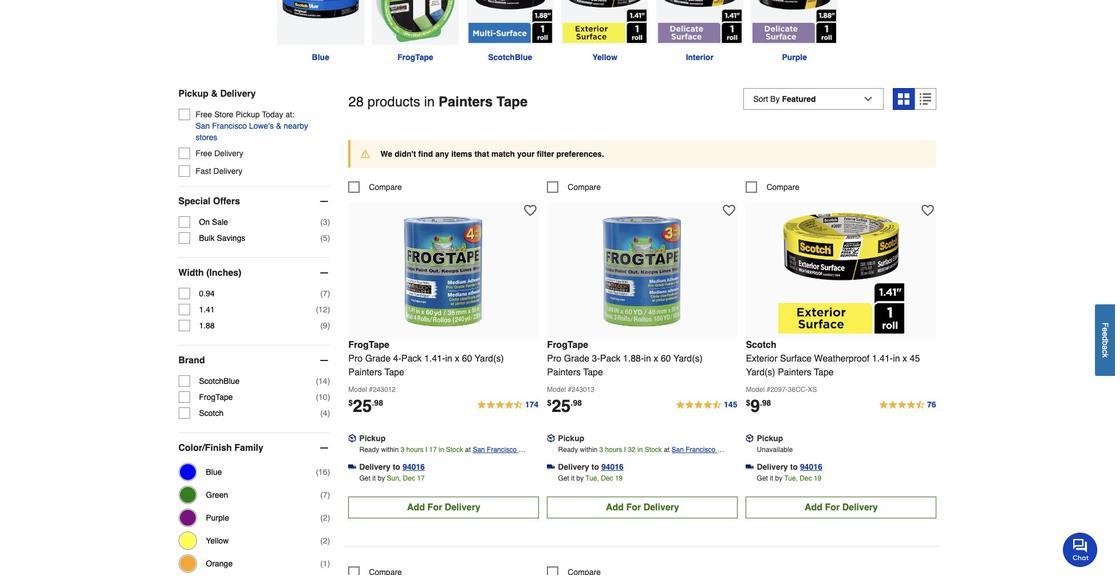Task type: vqa. For each thing, say whether or not it's contained in the screenshot.
BEYOND
no



Task type: locate. For each thing, give the bounding box(es) containing it.
store
[[214, 110, 233, 119]]

yard(s) for pro grade 4-pack 1.41-in x 60 yard(s) painters tape
[[475, 354, 504, 364]]

2 to from the left
[[591, 463, 599, 472]]

1 horizontal spatial 17
[[429, 446, 437, 454]]

in for frogtape pro grade 4-pack 1.41-in x 60 yard(s) painters tape
[[445, 354, 452, 364]]

1 horizontal spatial at
[[664, 446, 670, 454]]

painters tape color/finish family purple image
[[751, 0, 838, 45]]

for
[[427, 503, 442, 513], [626, 503, 641, 513], [825, 503, 840, 513]]

by for ready within 3 hours | 17 in stock at san francisco lowe's
[[378, 475, 385, 483]]

0 horizontal spatial add for delivery
[[407, 503, 480, 513]]

hours up get it by sun, dec 17 on the left of the page
[[406, 446, 424, 454]]

francisco inside ready within 3 hours | 17 in stock at san francisco lowe's
[[487, 446, 517, 454]]

1.88
[[199, 321, 215, 330]]

0 horizontal spatial dec
[[403, 475, 415, 483]]

francisco for ready within 3 hours | 32 in stock at san francisco lowe's
[[686, 446, 715, 454]]

0 horizontal spatial yellow
[[206, 537, 229, 546]]

17 for dec
[[417, 475, 425, 483]]

0.94
[[199, 289, 215, 298]]

at inside ready within 3 hours | 32 in stock at san francisco lowe's
[[664, 446, 670, 454]]

( for green
[[320, 491, 323, 500]]

(
[[320, 218, 323, 227], [320, 234, 323, 243], [320, 289, 323, 298], [316, 305, 318, 314], [320, 321, 323, 330], [316, 377, 318, 386], [316, 393, 318, 402], [320, 409, 323, 418], [316, 468, 318, 477], [320, 491, 323, 500], [320, 514, 323, 523], [320, 537, 323, 546], [320, 559, 323, 569]]

3 4.5 stars image from the left
[[878, 398, 937, 412]]

2 horizontal spatial compare
[[766, 182, 799, 192]]

dec
[[403, 475, 415, 483], [601, 475, 613, 483], [800, 475, 812, 483]]

tue,
[[586, 475, 599, 483], [784, 475, 798, 483]]

pickup up stores
[[178, 89, 208, 99]]

2 e from the top
[[1101, 332, 1110, 337]]

2 horizontal spatial add
[[805, 503, 822, 513]]

pack
[[401, 354, 422, 364], [600, 354, 620, 364]]

hours inside ready within 3 hours | 32 in stock at san francisco lowe's
[[605, 446, 622, 454]]

in inside ready within 3 hours | 32 in stock at san francisco lowe's
[[637, 446, 643, 454]]

1 horizontal spatial 25
[[552, 396, 571, 416]]

e up d
[[1101, 328, 1110, 332]]

in inside frogtape pro grade 4-pack 1.41-in x 60 yard(s) painters tape
[[445, 354, 452, 364]]

( 7 ) down 16
[[320, 491, 330, 500]]

c
[[1101, 350, 1110, 354]]

1.88-
[[623, 354, 644, 364]]

1.41- left '45'
[[872, 354, 893, 364]]

hours left the 32
[[605, 446, 622, 454]]

4.5 stars image for 76 button
[[878, 398, 937, 412]]

1 free from the top
[[196, 110, 212, 119]]

lowe's inside ready within 3 hours | 17 in stock at san francisco lowe's
[[473, 457, 494, 465]]

san right the 32
[[671, 446, 684, 454]]

9
[[323, 321, 327, 330], [750, 396, 760, 416]]

1 vertical spatial ( 2 )
[[320, 537, 330, 546]]

5 ) from the top
[[327, 321, 330, 330]]

francisco inside ready within 3 hours | 32 in stock at san francisco lowe's
[[686, 446, 715, 454]]

1 vertical spatial purple
[[206, 514, 229, 523]]

0 vertical spatial ( 7 )
[[320, 289, 330, 298]]

frogtape down painters tape brand frogtape image
[[397, 53, 433, 62]]

0 horizontal spatial lowe's
[[249, 121, 274, 130]]

2 it from the left
[[571, 475, 575, 483]]

1 7 from the top
[[323, 289, 327, 298]]

yard(s) down exterior
[[746, 367, 775, 378]]

3 94016 button from the left
[[800, 461, 822, 473]]

3 up ( 5 )
[[323, 218, 327, 227]]

) for orange
[[327, 559, 330, 569]]

pro for pro grade 3-pack 1.88-in x 60 yard(s) painters tape
[[547, 354, 561, 364]]

1 horizontal spatial by
[[576, 475, 584, 483]]

1 horizontal spatial #
[[568, 386, 572, 394]]

2 horizontal spatial .98
[[760, 398, 771, 408]]

0 horizontal spatial truck filled image
[[547, 463, 555, 471]]

francisco inside the san francisco lowe's & nearby stores
[[212, 121, 247, 130]]

3 compare from the left
[[766, 182, 799, 192]]

1 94016 from the left
[[403, 463, 425, 472]]

2 ( 2 ) from the top
[[320, 537, 330, 546]]

compare inside '5014760957' element
[[369, 182, 402, 192]]

1 hours from the left
[[406, 446, 424, 454]]

1 e from the top
[[1101, 328, 1110, 332]]

0 horizontal spatial compare
[[369, 182, 402, 192]]

scotch up color/finish
[[199, 409, 224, 418]]

1 horizontal spatial 60
[[661, 354, 671, 364]]

1 horizontal spatial pickup image
[[746, 435, 754, 443]]

3 .98 from the left
[[760, 398, 771, 408]]

3 for ready within 3 hours | 17 in stock at san francisco lowe's
[[401, 446, 404, 454]]

painters up 'items'
[[439, 94, 493, 110]]

pro up model # 243013
[[547, 354, 561, 364]]

francisco down store
[[212, 121, 247, 130]]

painters tape use location interior image
[[656, 0, 743, 45]]

truck filled image
[[547, 463, 555, 471], [746, 463, 754, 471]]

free down stores
[[196, 149, 212, 158]]

d
[[1101, 337, 1110, 341]]

1.41- inside frogtape pro grade 4-pack 1.41-in x 60 yard(s) painters tape
[[424, 354, 445, 364]]

$ inside "$ 9 .98"
[[746, 398, 750, 408]]

tape down 4- in the bottom left of the page
[[384, 367, 404, 378]]

4.5 stars image containing 76
[[878, 398, 937, 412]]

1 delivery to 94016 from the left
[[359, 463, 425, 472]]

color/finish
[[178, 443, 232, 453]]

it for ready within 3 hours | 17 in stock at san francisco lowe's
[[372, 475, 376, 483]]

3 get from the left
[[757, 475, 768, 483]]

frogtape inside 'frogtape pro grade 3-pack 1.88-in x 60 yard(s) painters tape'
[[547, 340, 588, 350]]

0 horizontal spatial it
[[372, 475, 376, 483]]

heart outline image
[[524, 204, 537, 217], [723, 204, 736, 217], [922, 204, 934, 217]]

2 hours from the left
[[605, 446, 622, 454]]

0 horizontal spatial get
[[359, 475, 370, 483]]

0 horizontal spatial x
[[455, 354, 459, 364]]

within up get it by sun, dec 17 on the left of the page
[[381, 446, 399, 454]]

1 horizontal spatial 19
[[814, 475, 821, 483]]

0 horizontal spatial at
[[465, 446, 471, 454]]

e up b
[[1101, 332, 1110, 337]]

60 inside frogtape pro grade 4-pack 1.41-in x 60 yard(s) painters tape
[[462, 354, 472, 364]]

pickup down model # 243013
[[558, 434, 584, 443]]

( for 1.88
[[320, 321, 323, 330]]

ready within 3 hours | 17 in stock at san francisco lowe's
[[359, 446, 519, 465]]

san francisco lowe's button for ready within 3 hours | 17 in stock at san francisco lowe's
[[473, 444, 539, 465]]

tape down 3-
[[583, 367, 603, 378]]

pro inside 'frogtape pro grade 3-pack 1.88-in x 60 yard(s) painters tape'
[[547, 354, 561, 364]]

2 horizontal spatial 3
[[599, 446, 603, 454]]

9 down 12
[[323, 321, 327, 330]]

actual price $25.98 element down model # 243012
[[348, 396, 383, 416]]

blue up green
[[206, 468, 222, 477]]

94016
[[403, 463, 425, 472], [601, 463, 624, 472], [800, 463, 822, 472]]

94016 button
[[403, 461, 425, 473], [601, 461, 624, 473], [800, 461, 822, 473]]

grade left 4- in the bottom left of the page
[[365, 354, 391, 364]]

in inside 'frogtape pro grade 3-pack 1.88-in x 60 yard(s) painters tape'
[[644, 354, 651, 364]]

1 $ from the left
[[348, 398, 353, 408]]

4 ) from the top
[[327, 305, 330, 314]]

7 up 12
[[323, 289, 327, 298]]

0 vertical spatial ( 2 )
[[320, 514, 330, 523]]

3 model from the left
[[746, 386, 765, 394]]

tape up xs
[[814, 367, 834, 378]]

0 horizontal spatial san
[[196, 121, 210, 130]]

x
[[455, 354, 459, 364], [654, 354, 658, 364], [903, 354, 907, 364]]

7 down 16
[[323, 491, 327, 500]]

0 horizontal spatial hours
[[406, 446, 424, 454]]

compare for 1002260746 element on the top of the page
[[766, 182, 799, 192]]

94016 for 17
[[403, 463, 425, 472]]

7
[[323, 289, 327, 298], [323, 491, 327, 500]]

actual price $25.98 element for 174
[[348, 396, 383, 416]]

0 vertical spatial 17
[[429, 446, 437, 454]]

1 san francisco lowe's button from the left
[[473, 444, 539, 465]]

1 to from the left
[[393, 463, 400, 472]]

| for 32
[[624, 446, 626, 454]]

lowe's inside the san francisco lowe's & nearby stores
[[249, 121, 274, 130]]

11 ) from the top
[[327, 514, 330, 523]]

yard(s) up 145 button
[[673, 354, 703, 364]]

nearby
[[284, 121, 308, 130]]

1 minus image from the top
[[319, 196, 330, 207]]

17 inside ready within 3 hours | 17 in stock at san francisco lowe's
[[429, 446, 437, 454]]

60
[[462, 354, 472, 364], [661, 354, 671, 364]]

1 horizontal spatial 3
[[401, 446, 404, 454]]

san inside ready within 3 hours | 32 in stock at san francisco lowe's
[[671, 446, 684, 454]]

76 button
[[878, 398, 937, 412]]

pro
[[348, 354, 363, 364], [547, 354, 561, 364]]

free store pickup today at:
[[196, 110, 294, 119]]

san francisco lowe's button
[[473, 444, 539, 465], [671, 444, 738, 465]]

3
[[323, 218, 327, 227], [401, 446, 404, 454], [599, 446, 603, 454]]

san up stores
[[196, 121, 210, 130]]

actual price $25.98 element down model # 243013
[[547, 396, 582, 416]]

2 up 1
[[323, 537, 327, 546]]

2
[[323, 514, 327, 523], [323, 537, 327, 546]]

$ 25 .98 down model # 243013
[[547, 396, 582, 416]]

0 horizontal spatial pro
[[348, 354, 363, 364]]

3 x from the left
[[903, 354, 907, 364]]

francisco down 145 button
[[686, 446, 715, 454]]

pickup for pickup icon related to first 94016 button from right
[[757, 434, 783, 443]]

frogtape pro grade 3-pack 1.88-in x 60 yard(s) painters tape image
[[579, 208, 705, 334]]

get it by tue, dec 19 down unavailable
[[757, 475, 821, 483]]

pro inside frogtape pro grade 4-pack 1.41-in x 60 yard(s) painters tape
[[348, 354, 363, 364]]

painters up model # 243012
[[348, 367, 382, 378]]

1 horizontal spatial |
[[624, 446, 626, 454]]

1 ( 7 ) from the top
[[320, 289, 330, 298]]

1 horizontal spatial truck filled image
[[746, 463, 754, 471]]

4.5 stars image containing 174
[[476, 398, 539, 412]]

minus image inside color/finish family button
[[319, 443, 330, 454]]

1 horizontal spatial scotchblue
[[488, 53, 532, 62]]

1 compare from the left
[[369, 182, 402, 192]]

free left store
[[196, 110, 212, 119]]

dec for 17
[[403, 475, 415, 483]]

grade
[[365, 354, 391, 364], [564, 354, 589, 364]]

2 $ from the left
[[547, 398, 552, 408]]

1 vertical spatial ( 7 )
[[320, 491, 330, 500]]

( 2 ) up '( 1 )'
[[320, 514, 330, 523]]

3 inside ready within 3 hours | 32 in stock at san francisco lowe's
[[599, 446, 603, 454]]

| inside ready within 3 hours | 32 in stock at san francisco lowe's
[[624, 446, 626, 454]]

grade inside 'frogtape pro grade 3-pack 1.88-in x 60 yard(s) painters tape'
[[564, 354, 589, 364]]

painters down surface
[[778, 367, 811, 378]]

0 horizontal spatial &
[[211, 89, 218, 99]]

it
[[372, 475, 376, 483], [571, 475, 575, 483], [770, 475, 773, 483]]

within
[[381, 446, 399, 454], [580, 446, 597, 454]]

.98 inside "$ 9 .98"
[[760, 398, 771, 408]]

1 horizontal spatial 9
[[750, 396, 760, 416]]

.98 for 145
[[571, 398, 582, 408]]

1 vertical spatial &
[[276, 121, 281, 130]]

frogtape pro grade 4-pack 1.41-in x 60 yard(s) painters tape
[[348, 340, 504, 378]]

3 inside ready within 3 hours | 17 in stock at san francisco lowe's
[[401, 446, 404, 454]]

exterior
[[746, 354, 777, 364]]

2 .98 from the left
[[571, 398, 582, 408]]

yellow down painters tape color/finish family yellow "image"
[[592, 53, 617, 62]]

special offers button
[[178, 187, 330, 216]]

2 up '( 1 )'
[[323, 514, 327, 523]]

minus image
[[319, 196, 330, 207], [319, 355, 330, 366], [319, 443, 330, 454]]

within inside ready within 3 hours | 17 in stock at san francisco lowe's
[[381, 446, 399, 454]]

.98 down 2097-
[[760, 398, 771, 408]]

94016 button for 32
[[601, 461, 624, 473]]

pickup image for first 94016 button from right
[[746, 435, 754, 443]]

painters
[[439, 94, 493, 110], [348, 367, 382, 378], [547, 367, 581, 378], [778, 367, 811, 378]]

1 # from the left
[[369, 386, 373, 394]]

17 for |
[[429, 446, 437, 454]]

2 7 from the top
[[323, 491, 327, 500]]

2 compare from the left
[[568, 182, 601, 192]]

weatherproof
[[814, 354, 869, 364]]

yard(s) up 174 button
[[475, 354, 504, 364]]

1 horizontal spatial x
[[654, 354, 658, 364]]

( 2 ) up 1
[[320, 537, 330, 546]]

2 get from the left
[[558, 475, 569, 483]]

0 horizontal spatial 17
[[417, 475, 425, 483]]

1 get from the left
[[359, 475, 370, 483]]

x inside 'frogtape pro grade 3-pack 1.88-in x 60 yard(s) painters tape'
[[654, 354, 658, 364]]

94016 for 32
[[601, 463, 624, 472]]

pro up model # 243012
[[348, 354, 363, 364]]

0 horizontal spatial yard(s)
[[475, 354, 504, 364]]

9 for $ 9 .98
[[750, 396, 760, 416]]

0 horizontal spatial delivery to 94016
[[359, 463, 425, 472]]

4.5 stars image containing 145
[[675, 398, 738, 412]]

pack inside 'frogtape pro grade 3-pack 1.88-in x 60 yard(s) painters tape'
[[600, 354, 620, 364]]

( for bulk savings
[[320, 234, 323, 243]]

model left 243012
[[348, 386, 367, 394]]

0 horizontal spatial ready
[[359, 446, 379, 454]]

lowe's for ready within 3 hours | 32 in stock at san francisco lowe's
[[671, 457, 693, 465]]

1 it from the left
[[372, 475, 376, 483]]

xs
[[808, 386, 817, 394]]

hours inside ready within 3 hours | 17 in stock at san francisco lowe's
[[406, 446, 424, 454]]

today
[[262, 110, 283, 119]]

4.5 stars image
[[476, 398, 539, 412], [675, 398, 738, 412], [878, 398, 937, 412]]

frogtape up model # 243012
[[348, 340, 389, 350]]

tape
[[497, 94, 528, 110], [384, 367, 404, 378], [583, 367, 603, 378], [814, 367, 834, 378]]

2 horizontal spatial 4.5 stars image
[[878, 398, 937, 412]]

scotchblue down the brand
[[199, 377, 240, 386]]

0 horizontal spatial by
[[378, 475, 385, 483]]

1 dec from the left
[[403, 475, 415, 483]]

minus image inside the special offers 'button'
[[319, 196, 330, 207]]

delivery to 94016
[[359, 463, 425, 472], [558, 463, 624, 472], [757, 463, 822, 472]]

2 horizontal spatial for
[[825, 503, 840, 513]]

1 horizontal spatial model
[[547, 386, 566, 394]]

1 horizontal spatial actual price $25.98 element
[[547, 396, 582, 416]]

0 horizontal spatial within
[[381, 446, 399, 454]]

compare inside 5014391703 element
[[568, 182, 601, 192]]

2 ) from the top
[[327, 234, 330, 243]]

1 horizontal spatial it
[[571, 475, 575, 483]]

1 horizontal spatial francisco
[[487, 446, 517, 454]]

2 horizontal spatial delivery to 94016
[[757, 463, 822, 472]]

x for 1.88-
[[654, 354, 658, 364]]

1 ready from the left
[[359, 446, 379, 454]]

1 horizontal spatial grade
[[564, 354, 589, 364]]

get it by tue, dec 19 down ready within 3 hours | 32 in stock at san francisco lowe's
[[558, 475, 623, 483]]

0 vertical spatial 9
[[323, 321, 327, 330]]

2 94016 from the left
[[601, 463, 624, 472]]

2 san francisco lowe's button from the left
[[671, 444, 738, 465]]

$ 25 .98 down model # 243012
[[348, 396, 383, 416]]

2 by from the left
[[576, 475, 584, 483]]

0 horizontal spatial 1.41-
[[424, 354, 445, 364]]

grade for 4-
[[365, 354, 391, 364]]

san down 174 button
[[473, 446, 485, 454]]

( 2 ) for yellow
[[320, 537, 330, 546]]

) for on sale
[[327, 218, 330, 227]]

0 horizontal spatial $
[[348, 398, 353, 408]]

pickup image
[[547, 435, 555, 443], [746, 435, 754, 443]]

1 19 from the left
[[615, 475, 623, 483]]

2 horizontal spatial lowe's
[[671, 457, 693, 465]]

8 ) from the top
[[327, 409, 330, 418]]

purple down green
[[206, 514, 229, 523]]

2 get it by tue, dec 19 from the left
[[757, 475, 821, 483]]

) for bulk savings
[[327, 234, 330, 243]]

1 ) from the top
[[327, 218, 330, 227]]

2 pickup image from the left
[[746, 435, 754, 443]]

warning image
[[361, 149, 370, 158]]

1 x from the left
[[455, 354, 459, 364]]

3 ) from the top
[[327, 289, 330, 298]]

76
[[927, 400, 936, 409]]

1 vertical spatial scotchblue
[[199, 377, 240, 386]]

in for ready within 3 hours | 17 in stock at san francisco lowe's
[[439, 446, 444, 454]]

pickup up the san francisco lowe's & nearby stores
[[236, 110, 260, 119]]

truck filled image
[[348, 463, 356, 471]]

on
[[199, 218, 210, 227]]

) for purple
[[327, 514, 330, 523]]

2 horizontal spatial $
[[746, 398, 750, 408]]

1 model from the left
[[348, 386, 367, 394]]

free for free store pickup today at:
[[196, 110, 212, 119]]

minus image up 14
[[319, 355, 330, 366]]

x for 1.41-
[[455, 354, 459, 364]]

1 pickup image from the left
[[547, 435, 555, 443]]

)
[[327, 218, 330, 227], [327, 234, 330, 243], [327, 289, 330, 298], [327, 305, 330, 314], [327, 321, 330, 330], [327, 377, 330, 386], [327, 393, 330, 402], [327, 409, 330, 418], [327, 468, 330, 477], [327, 491, 330, 500], [327, 514, 330, 523], [327, 537, 330, 546], [327, 559, 330, 569]]

# for frogtape pro grade 3-pack 1.88-in x 60 yard(s) painters tape
[[568, 386, 572, 394]]

1.41- inside "scotch exterior surface weatherproof 1.41-in x 45 yard(s) painters tape"
[[872, 354, 893, 364]]

2 ( 7 ) from the top
[[320, 491, 330, 500]]

ready for ready within 3 hours | 17 in stock at san francisco lowe's
[[359, 446, 379, 454]]

minus image for offers
[[319, 196, 330, 207]]

grade inside frogtape pro grade 4-pack 1.41-in x 60 yard(s) painters tape
[[365, 354, 391, 364]]

hours for 32
[[605, 446, 622, 454]]

1 94016 button from the left
[[403, 461, 425, 473]]

0 vertical spatial scotch
[[746, 340, 776, 350]]

minus image for family
[[319, 443, 330, 454]]

san francisco lowe's button for ready within 3 hours | 32 in stock at san francisco lowe's
[[671, 444, 738, 465]]

2 25 from the left
[[552, 396, 571, 416]]

at for 17
[[465, 446, 471, 454]]

stock inside ready within 3 hours | 17 in stock at san francisco lowe's
[[446, 446, 463, 454]]

1 vertical spatial minus image
[[319, 355, 330, 366]]

f e e d b a c k
[[1101, 323, 1110, 358]]

25 down model # 243013
[[552, 396, 571, 416]]

pickup for pickup icon associated with 94016 button related to 32
[[558, 434, 584, 443]]

minus image
[[319, 267, 330, 279]]

yard(s)
[[475, 354, 504, 364], [673, 354, 703, 364], [746, 367, 775, 378]]

.98 for 174
[[372, 398, 383, 408]]

3 $ from the left
[[746, 398, 750, 408]]

by
[[378, 475, 385, 483], [576, 475, 584, 483], [775, 475, 782, 483]]

2 horizontal spatial san
[[671, 446, 684, 454]]

1 horizontal spatial purple
[[782, 53, 807, 62]]

frogtape down the brand
[[199, 393, 233, 402]]

yard(s) for pro grade 3-pack 1.88-in x 60 yard(s) painters tape
[[673, 354, 703, 364]]

1 pack from the left
[[401, 354, 422, 364]]

2 stock from the left
[[645, 446, 662, 454]]

1 horizontal spatial stock
[[645, 446, 662, 454]]

ready inside ready within 3 hours | 32 in stock at san francisco lowe's
[[558, 446, 578, 454]]

( 7 ) up 12
[[320, 289, 330, 298]]

2 horizontal spatial add for delivery button
[[746, 497, 937, 519]]

1 horizontal spatial get
[[558, 475, 569, 483]]

2 94016 button from the left
[[601, 461, 624, 473]]

san inside ready within 3 hours | 17 in stock at san francisco lowe's
[[473, 446, 485, 454]]

pickup image down model # 243013
[[547, 435, 555, 443]]

yard(s) inside "scotch exterior surface weatherproof 1.41-in x 45 yard(s) painters tape"
[[746, 367, 775, 378]]

brand
[[178, 356, 205, 366]]

1 horizontal spatial yellow
[[592, 53, 617, 62]]

7 ) from the top
[[327, 393, 330, 402]]

2 # from the left
[[568, 386, 572, 394]]

within inside ready within 3 hours | 32 in stock at san francisco lowe's
[[580, 446, 597, 454]]

|
[[425, 446, 427, 454], [624, 446, 626, 454]]

60 inside 'frogtape pro grade 3-pack 1.88-in x 60 yard(s) painters tape'
[[661, 354, 671, 364]]

get for ready within 3 hours | 32 in stock at san francisco lowe's
[[558, 475, 569, 483]]

pickup image for 94016 button related to 32
[[547, 435, 555, 443]]

1 ( 2 ) from the top
[[320, 514, 330, 523]]

& up store
[[211, 89, 218, 99]]

1 horizontal spatial $
[[547, 398, 552, 408]]

| inside ready within 3 hours | 17 in stock at san francisco lowe's
[[425, 446, 427, 454]]

1002260746 element
[[746, 181, 799, 193]]

actual price $25.98 element
[[348, 396, 383, 416], [547, 396, 582, 416]]

tape inside frogtape pro grade 4-pack 1.41-in x 60 yard(s) painters tape
[[384, 367, 404, 378]]

1 horizontal spatial tue,
[[784, 475, 798, 483]]

.98 down model # 243012
[[372, 398, 383, 408]]

model up "$ 9 .98" at the bottom
[[746, 386, 765, 394]]

francisco
[[212, 121, 247, 130], [487, 446, 517, 454], [686, 446, 715, 454]]

francisco down 174 button
[[487, 446, 517, 454]]

25 down model # 243012
[[353, 396, 372, 416]]

$ down model # 243012
[[348, 398, 353, 408]]

yard(s) inside 'frogtape pro grade 3-pack 1.88-in x 60 yard(s) painters tape'
[[673, 354, 703, 364]]

2 $ 25 .98 from the left
[[547, 396, 582, 416]]

it for ready within 3 hours | 32 in stock at san francisco lowe's
[[571, 475, 575, 483]]

2 free from the top
[[196, 149, 212, 158]]

ready within 3 hours | 32 in stock at san francisco lowe's
[[558, 446, 717, 465]]

grid view image
[[898, 93, 910, 105]]

compare for '5014760957' element
[[369, 182, 402, 192]]

2 within from the left
[[580, 446, 597, 454]]

0 horizontal spatial 25
[[353, 396, 372, 416]]

3 minus image from the top
[[319, 443, 330, 454]]

1 .98 from the left
[[372, 398, 383, 408]]

2 horizontal spatial to
[[790, 463, 798, 472]]

0 horizontal spatial purple
[[206, 514, 229, 523]]

19
[[615, 475, 623, 483], [814, 475, 821, 483]]

lowe's inside ready within 3 hours | 32 in stock at san francisco lowe's
[[671, 457, 693, 465]]

compare
[[369, 182, 402, 192], [568, 182, 601, 192], [766, 182, 799, 192]]

san francisco lowe's button down 174 button
[[473, 444, 539, 465]]

minus image up 16
[[319, 443, 330, 454]]

0 horizontal spatial add for delivery button
[[348, 497, 539, 519]]

3 # from the left
[[767, 386, 770, 394]]

25 for 145
[[552, 396, 571, 416]]

minus image up ( 3 )
[[319, 196, 330, 207]]

1 horizontal spatial within
[[580, 446, 597, 454]]

scotchblue down painters tape brand scotchblue image
[[488, 53, 532, 62]]

get it by sun, dec 17
[[359, 475, 425, 483]]

stock inside ready within 3 hours | 32 in stock at san francisco lowe's
[[645, 446, 662, 454]]

brand button
[[178, 346, 330, 376]]

model left 243013
[[547, 386, 566, 394]]

0 horizontal spatial 94016
[[403, 463, 425, 472]]

to
[[393, 463, 400, 472], [591, 463, 599, 472], [790, 463, 798, 472]]

2 add for delivery from the left
[[606, 503, 679, 513]]

painters inside frogtape pro grade 4-pack 1.41-in x 60 yard(s) painters tape
[[348, 367, 382, 378]]

1 horizontal spatial 1.41-
[[872, 354, 893, 364]]

in inside ready within 3 hours | 17 in stock at san francisco lowe's
[[439, 446, 444, 454]]

delivery
[[220, 89, 256, 99], [214, 149, 243, 158], [213, 167, 242, 176], [359, 463, 390, 472], [558, 463, 589, 472], [757, 463, 788, 472], [445, 503, 480, 513], [643, 503, 679, 513], [842, 503, 878, 513]]

scotch exterior surface weatherproof 1.41-in x 45 yard(s) painters tape image
[[778, 208, 904, 334]]

( for blue
[[316, 468, 318, 477]]

3 up 'sun,'
[[401, 446, 404, 454]]

frogtape link
[[368, 0, 463, 63]]

45
[[910, 354, 920, 364]]

pickup image down "$ 9 .98" at the bottom
[[746, 435, 754, 443]]

3 delivery to 94016 from the left
[[757, 463, 822, 472]]

1 horizontal spatial pro
[[547, 354, 561, 364]]

2 x from the left
[[654, 354, 658, 364]]

1.41- right 4- in the bottom left of the page
[[424, 354, 445, 364]]

yard(s) inside frogtape pro grade 4-pack 1.41-in x 60 yard(s) painters tape
[[475, 354, 504, 364]]

3 heart outline image from the left
[[922, 204, 934, 217]]

0 horizontal spatial tue,
[[586, 475, 599, 483]]

scotchblue
[[488, 53, 532, 62], [199, 377, 240, 386]]

pickup up unavailable
[[757, 434, 783, 443]]

19 for first 94016 button from right
[[814, 475, 821, 483]]

tape inside "scotch exterior surface weatherproof 1.41-in x 45 yard(s) painters tape"
[[814, 367, 834, 378]]

1 60 from the left
[[462, 354, 472, 364]]

1 25 from the left
[[353, 396, 372, 416]]

0 horizontal spatial san francisco lowe's button
[[473, 444, 539, 465]]

0 horizontal spatial pickup image
[[547, 435, 555, 443]]

purple down 'painters tape color/finish family purple' image
[[782, 53, 807, 62]]

& down today
[[276, 121, 281, 130]]

3 left the 32
[[599, 446, 603, 454]]

( for 0.94
[[320, 289, 323, 298]]

1 4.5 stars image from the left
[[476, 398, 539, 412]]

16
[[318, 468, 327, 477]]

2 19 from the left
[[814, 475, 821, 483]]

width
[[178, 268, 204, 278]]

0 vertical spatial 2
[[323, 514, 327, 523]]

4.5 stars image for 145 button
[[675, 398, 738, 412]]

1 at from the left
[[465, 446, 471, 454]]

3 add for delivery button from the left
[[746, 497, 937, 519]]

0 horizontal spatial 60
[[462, 354, 472, 364]]

1 horizontal spatial heart outline image
[[723, 204, 736, 217]]

2 2 from the top
[[323, 537, 327, 546]]

2 vertical spatial minus image
[[319, 443, 330, 454]]

pro for pro grade 4-pack 1.41-in x 60 yard(s) painters tape
[[348, 354, 363, 364]]

2 1.41- from the left
[[872, 354, 893, 364]]

tue, down unavailable
[[784, 475, 798, 483]]

2 horizontal spatial it
[[770, 475, 773, 483]]

1 vertical spatial 17
[[417, 475, 425, 483]]

scotch
[[746, 340, 776, 350], [199, 409, 224, 418]]

1 by from the left
[[378, 475, 385, 483]]

$ right 145
[[746, 398, 750, 408]]

pack inside frogtape pro grade 4-pack 1.41-in x 60 yard(s) painters tape
[[401, 354, 422, 364]]

yellow up the orange at bottom
[[206, 537, 229, 546]]

1 get it by tue, dec 19 from the left
[[558, 475, 623, 483]]

x inside frogtape pro grade 4-pack 1.41-in x 60 yard(s) painters tape
[[455, 354, 459, 364]]

ready inside ready within 3 hours | 17 in stock at san francisco lowe's
[[359, 446, 379, 454]]

1 horizontal spatial $ 25 .98
[[547, 396, 582, 416]]

within for tue,
[[580, 446, 597, 454]]

$ right "174"
[[547, 398, 552, 408]]

san francisco lowe's button down 145 button
[[671, 444, 738, 465]]

1 horizontal spatial yard(s)
[[673, 354, 703, 364]]

fast delivery
[[196, 167, 242, 176]]

free delivery
[[196, 149, 243, 158]]

actual price $25.98 element for 145
[[547, 396, 582, 416]]

145 button
[[675, 398, 738, 412]]

2 dec from the left
[[601, 475, 613, 483]]

1 within from the left
[[381, 446, 399, 454]]

1 actual price $25.98 element from the left
[[348, 396, 383, 416]]

0 horizontal spatial pack
[[401, 354, 422, 364]]

painters tape color/finish family blue image
[[277, 0, 364, 45]]

2 horizontal spatial 94016
[[800, 463, 822, 472]]

2 minus image from the top
[[319, 355, 330, 366]]

within left the 32
[[580, 446, 597, 454]]

28
[[348, 94, 364, 110]]

blue down painters tape color/finish family blue image on the top of page
[[312, 53, 329, 62]]

9 right 145
[[750, 396, 760, 416]]

2 actual price $25.98 element from the left
[[547, 396, 582, 416]]

1 horizontal spatial hours
[[605, 446, 622, 454]]

at for 32
[[664, 446, 670, 454]]

1 horizontal spatial to
[[591, 463, 599, 472]]

2 ready from the left
[[558, 446, 578, 454]]

scotch up exterior
[[746, 340, 776, 350]]

painters tape brand frogtape image
[[372, 0, 459, 45]]

painters tape brand scotchblue image
[[467, 0, 554, 45]]

scotchblue link
[[463, 0, 558, 63]]

frogtape up model # 243013
[[547, 340, 588, 350]]

compare inside 1002260746 element
[[766, 182, 799, 192]]

0 vertical spatial minus image
[[319, 196, 330, 207]]

grade left 3-
[[564, 354, 589, 364]]

at inside ready within 3 hours | 17 in stock at san francisco lowe's
[[465, 446, 471, 454]]

pickup for pickup image
[[359, 434, 386, 443]]

scotch inside "scotch exterior surface weatherproof 1.41-in x 45 yard(s) painters tape"
[[746, 340, 776, 350]]

pickup right pickup image
[[359, 434, 386, 443]]

( 16 )
[[316, 468, 330, 477]]

0 horizontal spatial $ 25 .98
[[348, 396, 383, 416]]

1 2 from the top
[[323, 514, 327, 523]]

painters up model # 243013
[[547, 367, 581, 378]]

1 horizontal spatial add for delivery
[[606, 503, 679, 513]]

12 ) from the top
[[327, 537, 330, 546]]

.98 down model # 243013
[[571, 398, 582, 408]]

tue, down ready within 3 hours | 32 in stock at san francisco lowe's
[[586, 475, 599, 483]]

0 horizontal spatial 9
[[323, 321, 327, 330]]



Task type: describe. For each thing, give the bounding box(es) containing it.
3 for from the left
[[825, 503, 840, 513]]

32
[[628, 446, 636, 454]]

) for frogtape
[[327, 393, 330, 402]]

stock for 17
[[446, 446, 463, 454]]

chat invite button image
[[1063, 533, 1098, 568]]

1 for from the left
[[427, 503, 442, 513]]

sun,
[[387, 475, 401, 483]]

25 for 174
[[353, 396, 372, 416]]

& inside the san francisco lowe's & nearby stores
[[276, 121, 281, 130]]

that
[[474, 149, 489, 158]]

san for ready within 3 hours | 32 in stock at san francisco lowe's
[[671, 446, 684, 454]]

1 add for delivery from the left
[[407, 503, 480, 513]]

2 for from the left
[[626, 503, 641, 513]]

1 add from the left
[[407, 503, 425, 513]]

( 14 )
[[316, 377, 330, 386]]

2 add from the left
[[606, 503, 624, 513]]

( for purple
[[320, 514, 323, 523]]

compare for 5014391703 element
[[568, 182, 601, 192]]

( for orange
[[320, 559, 323, 569]]

yellow inside yellow link
[[592, 53, 617, 62]]

san for ready within 3 hours | 17 in stock at san francisco lowe's
[[473, 446, 485, 454]]

# for frogtape pro grade 4-pack 1.41-in x 60 yard(s) painters tape
[[369, 386, 373, 394]]

tape up match
[[497, 94, 528, 110]]

) for scotchblue
[[327, 377, 330, 386]]

scotch for scotch
[[199, 409, 224, 418]]

pickup & delivery
[[178, 89, 256, 99]]

model for pro grade 3-pack 1.88-in x 60 yard(s) painters tape
[[547, 386, 566, 394]]

scotchblue inside scotchblue link
[[488, 53, 532, 62]]

) for yellow
[[327, 537, 330, 546]]

60 for 1.41-
[[462, 354, 472, 364]]

stock for 32
[[645, 446, 662, 454]]

list view image
[[920, 93, 931, 105]]

painters inside 'frogtape pro grade 3-pack 1.88-in x 60 yard(s) painters tape'
[[547, 367, 581, 378]]

3 94016 from the left
[[800, 463, 822, 472]]

1 horizontal spatial blue
[[312, 53, 329, 62]]

stores
[[196, 133, 217, 142]]

purple link
[[747, 0, 842, 63]]

fast
[[196, 167, 211, 176]]

7 for green
[[323, 491, 327, 500]]

in for ready within 3 hours | 32 in stock at san francisco lowe's
[[637, 446, 643, 454]]

7 for 0.94
[[323, 289, 327, 298]]

savings
[[217, 234, 245, 243]]

f e e d b a c k button
[[1095, 305, 1115, 376]]

( 12 )
[[316, 305, 330, 314]]

bulk savings
[[199, 234, 245, 243]]

in for frogtape pro grade 3-pack 1.88-in x 60 yard(s) painters tape
[[644, 354, 651, 364]]

2 for yellow
[[323, 537, 327, 546]]

10
[[318, 393, 327, 402]]

4
[[323, 409, 327, 418]]

bulk
[[199, 234, 215, 243]]

19 for 94016 button related to 32
[[615, 475, 623, 483]]

free for free delivery
[[196, 149, 212, 158]]

hours for 17
[[406, 446, 424, 454]]

1
[[323, 559, 327, 569]]

pack for 3-
[[600, 354, 620, 364]]

painters tape color/finish family yellow image
[[561, 0, 648, 45]]

4.5 stars image for 174 button
[[476, 398, 539, 412]]

4008137 element
[[348, 567, 402, 576]]

lowe's for ready within 3 hours | 17 in stock at san francisco lowe's
[[473, 457, 494, 465]]

0 vertical spatial &
[[211, 89, 218, 99]]

( for 1.41
[[316, 305, 318, 314]]

preferences.
[[556, 149, 604, 158]]

2 heart outline image from the left
[[723, 204, 736, 217]]

minus image inside brand button
[[319, 355, 330, 366]]

0 vertical spatial purple
[[782, 53, 807, 62]]

( 4 )
[[320, 409, 330, 418]]

1 tue, from the left
[[586, 475, 599, 483]]

san francisco lowe's & nearby stores
[[196, 121, 308, 142]]

interior
[[686, 53, 713, 62]]

( 9 )
[[320, 321, 330, 330]]

2 tue, from the left
[[784, 475, 798, 483]]

5
[[323, 234, 327, 243]]

3 add for delivery from the left
[[805, 503, 878, 513]]

scotch for scotch exterior surface weatherproof 1.41-in x 45 yard(s) painters tape
[[746, 340, 776, 350]]

( 7 ) for 0.94
[[320, 289, 330, 298]]

( 3 )
[[320, 218, 330, 227]]

3 it from the left
[[770, 475, 773, 483]]

family
[[234, 443, 263, 453]]

unavailable
[[757, 446, 793, 454]]

didn't
[[395, 149, 416, 158]]

blue link
[[273, 0, 368, 63]]

1 add for delivery button from the left
[[348, 497, 539, 519]]

) for green
[[327, 491, 330, 500]]

0 horizontal spatial blue
[[206, 468, 222, 477]]

frogtape pro grade 3-pack 1.88-in x 60 yard(s) painters tape
[[547, 340, 703, 378]]

width (inches) button
[[178, 258, 330, 288]]

special offers
[[178, 196, 240, 207]]

( for yellow
[[320, 537, 323, 546]]

we didn't find any items that match your filter preferences.
[[380, 149, 604, 158]]

( 2 ) for purple
[[320, 514, 330, 523]]

model # 243012
[[348, 386, 396, 394]]

| for 17
[[425, 446, 427, 454]]

to for 32
[[591, 463, 599, 472]]

14
[[318, 377, 327, 386]]

pickup image
[[348, 435, 356, 443]]

9 for ( 9 )
[[323, 321, 327, 330]]

5014368005 element
[[547, 567, 601, 576]]

) for scotch
[[327, 409, 330, 418]]

grade for 3-
[[564, 354, 589, 364]]

ready for ready within 3 hours | 32 in stock at san francisco lowe's
[[558, 446, 578, 454]]

( 10 )
[[316, 393, 330, 402]]

36cc-
[[788, 386, 808, 394]]

( 7 ) for green
[[320, 491, 330, 500]]

3 to from the left
[[790, 463, 798, 472]]

frogtape inside frogtape link
[[397, 53, 433, 62]]

( for scotchblue
[[316, 377, 318, 386]]

francisco for ready within 3 hours | 17 in stock at san francisco lowe's
[[487, 446, 517, 454]]

get for ready within 3 hours | 17 in stock at san francisco lowe's
[[359, 475, 370, 483]]

( 1 )
[[320, 559, 330, 569]]

# for scotch exterior surface weatherproof 1.41-in x 45 yard(s) painters tape
[[767, 386, 770, 394]]

243013
[[572, 386, 595, 394]]

x inside "scotch exterior surface weatherproof 1.41-in x 45 yard(s) painters tape"
[[903, 354, 907, 364]]

28 products in painters tape
[[348, 94, 528, 110]]

painters inside "scotch exterior surface weatherproof 1.41-in x 45 yard(s) painters tape"
[[778, 367, 811, 378]]

f
[[1101, 323, 1110, 328]]

surface
[[780, 354, 812, 364]]

offers
[[213, 196, 240, 207]]

1 heart outline image from the left
[[524, 204, 537, 217]]

2 add for delivery button from the left
[[547, 497, 738, 519]]

san inside the san francisco lowe's & nearby stores
[[196, 121, 210, 130]]

delivery to 94016 for ready within 3 hours | 32 in stock at san francisco lowe's
[[558, 463, 624, 472]]

145
[[724, 400, 737, 409]]

$ for 174
[[348, 398, 353, 408]]

3 for ready within 3 hours | 32 in stock at san francisco lowe's
[[599, 446, 603, 454]]

we
[[380, 149, 392, 158]]

at:
[[285, 110, 294, 119]]

model # 243013
[[547, 386, 595, 394]]

3 dec from the left
[[800, 475, 812, 483]]

frogtape pro grade 4-pack 1.41-in x 60 yard(s) painters tape image
[[381, 208, 507, 334]]

0 horizontal spatial 3
[[323, 218, 327, 227]]

products
[[367, 94, 420, 110]]

( for on sale
[[320, 218, 323, 227]]

5014760957 element
[[348, 181, 402, 193]]

items
[[451, 149, 472, 158]]

174
[[525, 400, 539, 409]]

0 horizontal spatial scotchblue
[[199, 377, 240, 386]]

find
[[418, 149, 433, 158]]

green
[[206, 491, 228, 500]]

model # 2097-36cc-xs
[[746, 386, 817, 394]]

1.41
[[199, 305, 215, 314]]

tape inside 'frogtape pro grade 3-pack 1.88-in x 60 yard(s) painters tape'
[[583, 367, 603, 378]]

94016 button for 17
[[403, 461, 425, 473]]

) for blue
[[327, 468, 330, 477]]

your
[[517, 149, 535, 158]]

truck filled image for pickup icon related to first 94016 button from right
[[746, 463, 754, 471]]

yellow link
[[558, 0, 652, 63]]

special
[[178, 196, 210, 207]]

truck filled image for pickup icon associated with 94016 button related to 32
[[547, 463, 555, 471]]

$ for 145
[[547, 398, 552, 408]]

model for exterior surface weatherproof 1.41-in x 45 yard(s) painters tape
[[746, 386, 765, 394]]

) for 1.88
[[327, 321, 330, 330]]

b
[[1101, 341, 1110, 346]]

2 for purple
[[323, 514, 327, 523]]

3-
[[592, 354, 600, 364]]

a
[[1101, 346, 1110, 350]]

.98 for 76
[[760, 398, 771, 408]]

match
[[491, 149, 515, 158]]

actual price $9.98 element
[[746, 396, 771, 416]]

delivery to 94016 for ready within 3 hours | 17 in stock at san francisco lowe's
[[359, 463, 425, 472]]

filter
[[537, 149, 554, 158]]

(inches)
[[206, 268, 241, 278]]

in inside "scotch exterior surface weatherproof 1.41-in x 45 yard(s) painters tape"
[[893, 354, 900, 364]]

3 add from the left
[[805, 503, 822, 513]]

san francisco lowe's & nearby stores button
[[196, 120, 330, 143]]

sale
[[212, 218, 228, 227]]

4-
[[393, 354, 401, 364]]

dec for 32
[[601, 475, 613, 483]]

3 by from the left
[[775, 475, 782, 483]]

1 vertical spatial yellow
[[206, 537, 229, 546]]

$ 9 .98
[[746, 396, 771, 416]]

5014391703 element
[[547, 181, 601, 193]]

( for frogtape
[[316, 393, 318, 402]]

2097-
[[770, 386, 788, 394]]

model for pro grade 4-pack 1.41-in x 60 yard(s) painters tape
[[348, 386, 367, 394]]

12
[[318, 305, 327, 314]]

174 button
[[476, 398, 539, 412]]

by for ready within 3 hours | 32 in stock at san francisco lowe's
[[576, 475, 584, 483]]

width (inches)
[[178, 268, 241, 278]]

243012
[[373, 386, 396, 394]]

orange
[[206, 559, 233, 569]]

any
[[435, 149, 449, 158]]

( for scotch
[[320, 409, 323, 418]]

frogtape inside frogtape pro grade 4-pack 1.41-in x 60 yard(s) painters tape
[[348, 340, 389, 350]]



